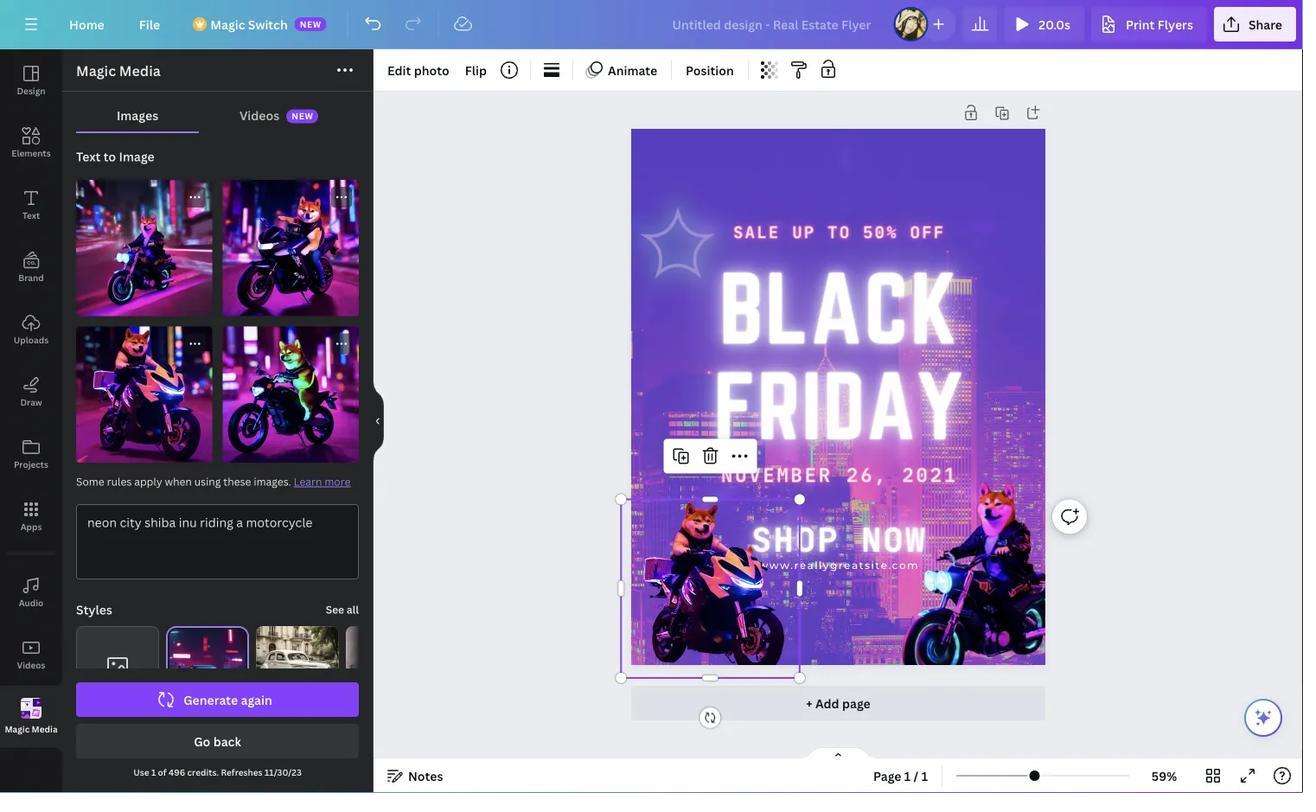 Task type: locate. For each thing, give the bounding box(es) containing it.
videos
[[240, 107, 280, 123], [17, 659, 45, 671]]

1 vertical spatial media
[[32, 724, 58, 735]]

0 vertical spatial text
[[76, 148, 101, 165]]

magic switch
[[210, 16, 288, 32]]

draw button
[[0, 361, 62, 423]]

0 vertical spatial media
[[119, 61, 161, 80]]

generate
[[184, 692, 238, 708]]

1 vertical spatial videos
[[17, 659, 45, 671]]

notes
[[408, 768, 443, 784]]

to
[[104, 148, 116, 165], [828, 222, 852, 242]]

position
[[686, 62, 734, 78]]

new
[[300, 18, 322, 30], [292, 111, 314, 122]]

refreshes
[[221, 767, 263, 778]]

page
[[843, 695, 871, 712]]

0 vertical spatial to
[[104, 148, 116, 165]]

text inside button
[[22, 209, 40, 221]]

0 horizontal spatial magic
[[5, 724, 30, 735]]

magic media down videos button
[[5, 724, 58, 735]]

friday
[[714, 356, 965, 456]]

generate again button
[[76, 683, 359, 717]]

0 vertical spatial magic
[[210, 16, 245, 32]]

home link
[[55, 7, 118, 42]]

magic
[[210, 16, 245, 32], [76, 61, 116, 80], [5, 724, 30, 735]]

magic left switch
[[210, 16, 245, 32]]

magic inside main menu bar
[[210, 16, 245, 32]]

print
[[1127, 16, 1155, 32]]

file
[[139, 16, 160, 32]]

magic down videos button
[[5, 724, 30, 735]]

add
[[816, 695, 840, 712]]

2 horizontal spatial magic
[[210, 16, 245, 32]]

1 right '/'
[[922, 768, 928, 784]]

more
[[325, 475, 351, 489]]

shop
[[752, 519, 840, 560]]

main menu bar
[[0, 0, 1304, 49]]

flyers
[[1158, 16, 1194, 32]]

off
[[911, 222, 946, 242]]

26,
[[847, 463, 889, 487]]

1 horizontal spatial magic media
[[76, 61, 161, 80]]

sale
[[734, 222, 781, 242]]

0 horizontal spatial videos
[[17, 659, 45, 671]]

canva assistant image
[[1254, 708, 1275, 729]]

edit photo button
[[381, 56, 457, 84]]

0 vertical spatial new
[[300, 18, 322, 30]]

2 vertical spatial magic
[[5, 724, 30, 735]]

0 horizontal spatial magic media
[[5, 724, 58, 735]]

go back
[[194, 733, 241, 750]]

1 vertical spatial new
[[292, 111, 314, 122]]

photo
[[414, 62, 450, 78]]

1 vertical spatial text
[[22, 209, 40, 221]]

media inside button
[[32, 724, 58, 735]]

animate
[[608, 62, 658, 78]]

text left image
[[76, 148, 101, 165]]

1 horizontal spatial media
[[119, 61, 161, 80]]

elements
[[11, 147, 51, 159]]

edit photo
[[388, 62, 450, 78]]

apply
[[134, 475, 162, 489]]

file button
[[125, 7, 174, 42]]

magic down home
[[76, 61, 116, 80]]

show pages image
[[797, 747, 880, 761]]

animate button
[[581, 56, 665, 84]]

1 left '/'
[[905, 768, 911, 784]]

november
[[722, 463, 833, 487]]

0 horizontal spatial 1
[[151, 767, 156, 778]]

0 vertical spatial videos
[[240, 107, 280, 123]]

to right up
[[828, 222, 852, 242]]

1 for of
[[151, 767, 156, 778]]

draw
[[20, 396, 42, 408]]

to left image
[[104, 148, 116, 165]]

magic media up images
[[76, 61, 161, 80]]

magic media button
[[0, 686, 62, 748]]

+ add page
[[807, 695, 871, 712]]

flip button
[[458, 56, 494, 84]]

11/30/23
[[265, 767, 302, 778]]

1 horizontal spatial text
[[76, 148, 101, 165]]

0 horizontal spatial text
[[22, 209, 40, 221]]

text for text
[[22, 209, 40, 221]]

media down videos button
[[32, 724, 58, 735]]

+ add page button
[[632, 686, 1046, 721]]

1 vertical spatial magic media
[[5, 724, 58, 735]]

1 left of
[[151, 767, 156, 778]]

text up brand button
[[22, 209, 40, 221]]

rules
[[107, 475, 132, 489]]

apps button
[[0, 485, 62, 548]]

magic media
[[76, 61, 161, 80], [5, 724, 58, 735]]

Design title text field
[[659, 7, 887, 42]]

neon city shiba inu riding a motorcycle image
[[76, 180, 212, 316], [223, 180, 359, 316], [76, 327, 212, 463], [223, 327, 359, 463]]

print flyers
[[1127, 16, 1194, 32]]

all
[[347, 603, 359, 617]]

1
[[151, 767, 156, 778], [905, 768, 911, 784], [922, 768, 928, 784]]

1 horizontal spatial 1
[[905, 768, 911, 784]]

1 horizontal spatial magic
[[76, 61, 116, 80]]

0 horizontal spatial media
[[32, 724, 58, 735]]

1 for /
[[905, 768, 911, 784]]

learn
[[294, 475, 322, 489]]

20.0s button
[[1005, 7, 1085, 42]]

design button
[[0, 49, 62, 112]]

new inside main menu bar
[[300, 18, 322, 30]]

1 horizontal spatial videos
[[240, 107, 280, 123]]

2021
[[903, 463, 958, 487]]

1 vertical spatial to
[[828, 222, 852, 242]]

when
[[165, 475, 192, 489]]

up
[[793, 222, 816, 242]]

media up images button
[[119, 61, 161, 80]]

496
[[169, 767, 185, 778]]



Task type: vqa. For each thing, say whether or not it's contained in the screenshot.
Share dropdown button at the top
yes



Task type: describe. For each thing, give the bounding box(es) containing it.
hide image
[[373, 380, 384, 463]]

magic media inside button
[[5, 724, 58, 735]]

flip
[[465, 62, 487, 78]]

59%
[[1152, 768, 1178, 784]]

1 horizontal spatial to
[[828, 222, 852, 242]]

notes button
[[381, 762, 450, 790]]

0 horizontal spatial to
[[104, 148, 116, 165]]

styles
[[76, 602, 112, 618]]

share
[[1249, 16, 1283, 32]]

side panel tab list
[[0, 49, 62, 748]]

images
[[117, 107, 158, 123]]

/
[[914, 768, 919, 784]]

go
[[194, 733, 211, 750]]

sale up to 50% off
[[734, 222, 946, 242]]

black
[[720, 255, 960, 361]]

page
[[874, 768, 902, 784]]

these
[[224, 475, 251, 489]]

projects button
[[0, 423, 62, 485]]

of
[[158, 767, 167, 778]]

shop now
[[752, 519, 928, 560]]

using
[[194, 475, 221, 489]]

learn more link
[[294, 475, 351, 489]]

print flyers button
[[1092, 7, 1208, 42]]

use
[[133, 767, 149, 778]]

audio
[[19, 597, 44, 609]]

videos button
[[0, 624, 62, 686]]

page 1 / 1
[[874, 768, 928, 784]]

edit
[[388, 62, 411, 78]]

videos inside button
[[17, 659, 45, 671]]

back
[[213, 733, 241, 750]]

position button
[[679, 56, 741, 84]]

www.reallygreatsite.com
[[759, 559, 920, 572]]

november 26, 2021
[[722, 463, 958, 487]]

Describe an image. Include objects, colors, places... text field
[[77, 505, 358, 579]]

design
[[17, 85, 45, 96]]

projects
[[14, 459, 48, 470]]

some
[[76, 475, 104, 489]]

go back button
[[76, 724, 359, 759]]

50%
[[863, 222, 899, 242]]

credits.
[[187, 767, 219, 778]]

+
[[807, 695, 813, 712]]

text for text to image
[[76, 148, 101, 165]]

brand
[[18, 272, 44, 283]]

image
[[119, 148, 155, 165]]

images button
[[76, 99, 199, 132]]

59% button
[[1137, 762, 1193, 790]]

see all button
[[326, 601, 359, 619]]

some rules apply when using these images. learn more
[[76, 475, 351, 489]]

text to image
[[76, 148, 155, 165]]

now
[[862, 519, 928, 560]]

use 1 of 496 credits. refreshes 11/30/23
[[133, 767, 302, 778]]

again
[[241, 692, 272, 708]]

0 vertical spatial magic media
[[76, 61, 161, 80]]

elements button
[[0, 112, 62, 174]]

20.0s
[[1040, 16, 1071, 32]]

brand button
[[0, 236, 62, 299]]

1 vertical spatial magic
[[76, 61, 116, 80]]

see all
[[326, 603, 359, 617]]

2 horizontal spatial 1
[[922, 768, 928, 784]]

text button
[[0, 174, 62, 236]]

see
[[326, 603, 344, 617]]

generate again
[[184, 692, 272, 708]]

uploads
[[14, 334, 49, 346]]

uploads button
[[0, 299, 62, 361]]

apps
[[20, 521, 42, 533]]

share button
[[1215, 7, 1297, 42]]

images.
[[254, 475, 291, 489]]

home
[[69, 16, 104, 32]]

audio button
[[0, 562, 62, 624]]

magic inside magic media button
[[5, 724, 30, 735]]

switch
[[248, 16, 288, 32]]



